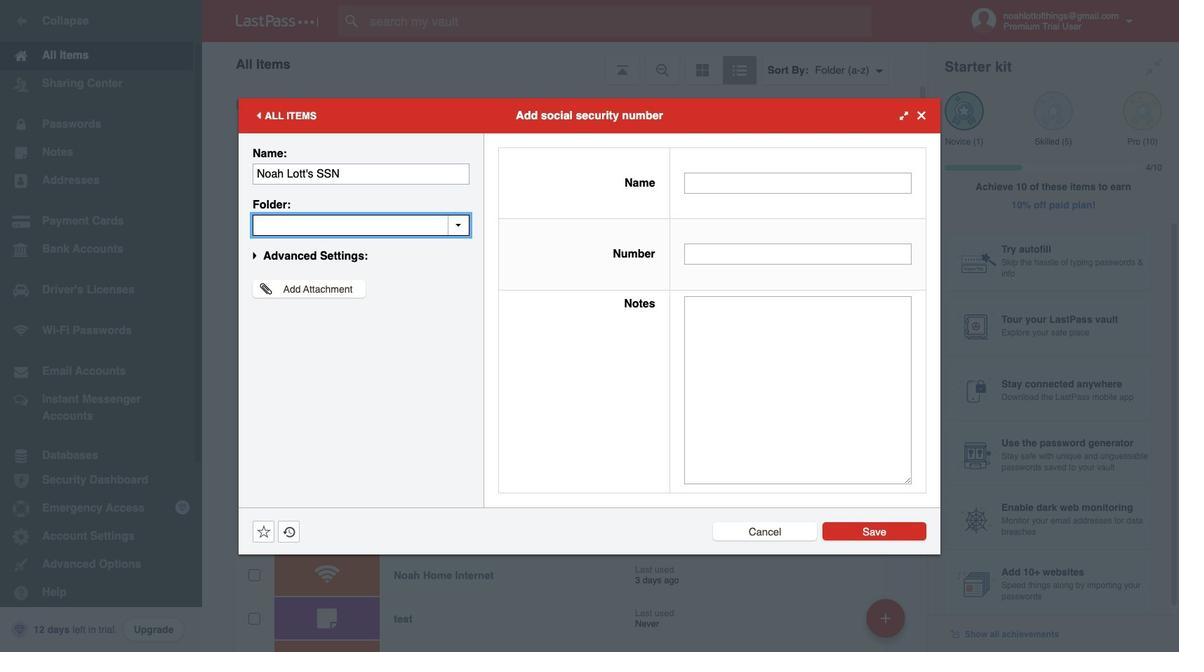 Task type: describe. For each thing, give the bounding box(es) containing it.
main navigation navigation
[[0, 0, 202, 652]]

new item navigation
[[862, 595, 914, 652]]

lastpass image
[[236, 15, 319, 27]]

vault options navigation
[[202, 42, 928, 84]]



Task type: locate. For each thing, give the bounding box(es) containing it.
None text field
[[253, 163, 470, 184], [253, 215, 470, 236], [684, 244, 912, 265], [253, 163, 470, 184], [253, 215, 470, 236], [684, 244, 912, 265]]

new item image
[[881, 613, 891, 623]]

search my vault text field
[[338, 6, 900, 37]]

None text field
[[684, 173, 912, 194], [684, 296, 912, 484], [684, 173, 912, 194], [684, 296, 912, 484]]

Search search field
[[338, 6, 900, 37]]

dialog
[[239, 98, 941, 554]]



Task type: vqa. For each thing, say whether or not it's contained in the screenshot.
New item "navigation"
yes



